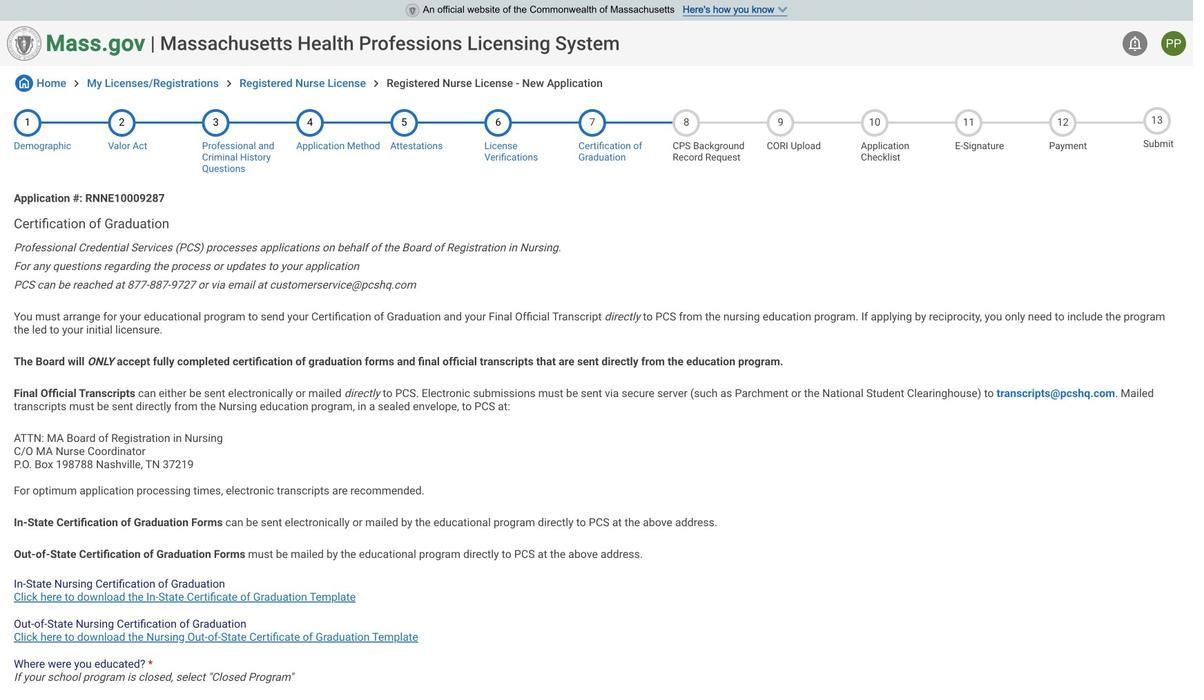 Task type: vqa. For each thing, say whether or not it's contained in the screenshot.
heading to the bottom
yes



Task type: describe. For each thing, give the bounding box(es) containing it.
no color image
[[222, 77, 236, 90]]

massachusetts state seal image
[[7, 26, 41, 61]]

massachusetts state seal image
[[406, 3, 420, 17]]



Task type: locate. For each thing, give the bounding box(es) containing it.
1 vertical spatial heading
[[14, 216, 1180, 231]]

heading
[[160, 32, 620, 55], [14, 216, 1180, 231]]

0 vertical spatial heading
[[160, 32, 620, 55]]

no color image
[[1127, 35, 1144, 52], [15, 75, 33, 92], [70, 77, 84, 90], [369, 77, 383, 90]]



